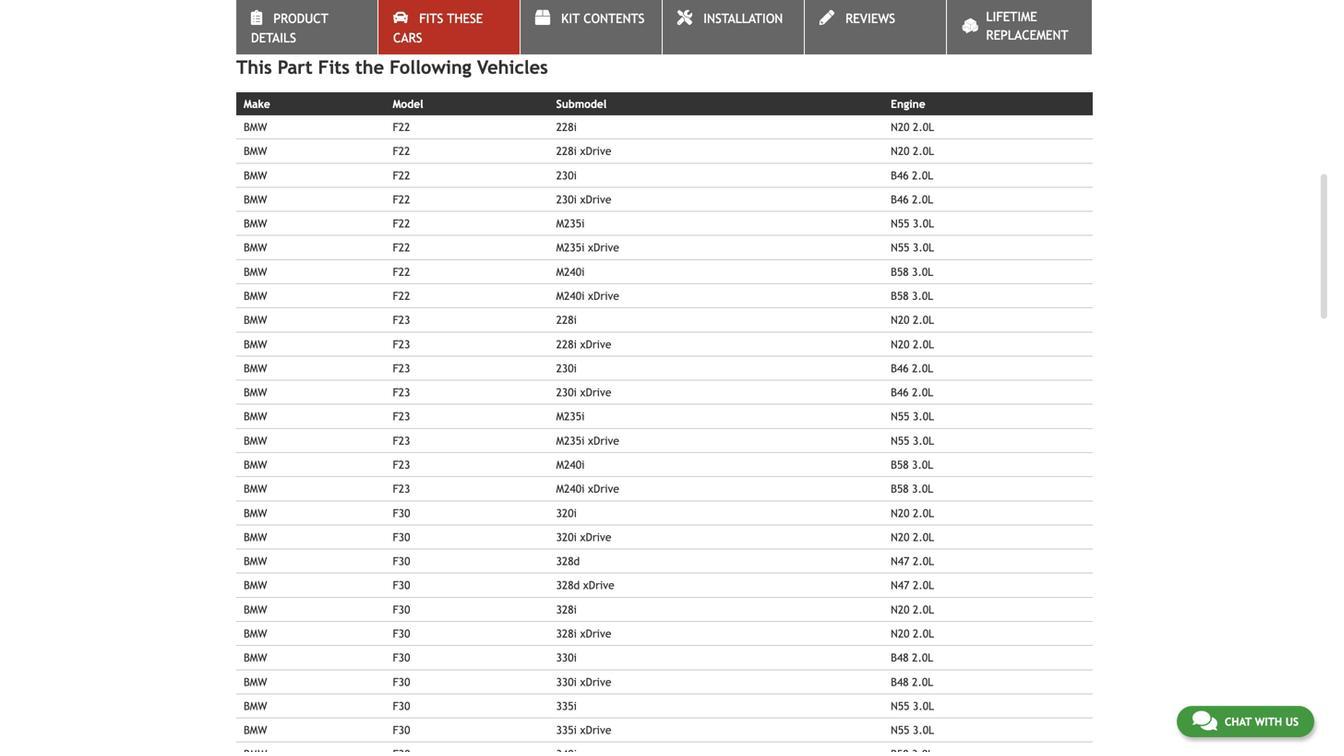 Task type: vqa. For each thing, say whether or not it's contained in the screenshot.
Make
yes



Task type: describe. For each thing, give the bounding box(es) containing it.
14 bmw from the top
[[244, 434, 267, 447]]

2 n20 2.0l from the top
[[891, 145, 934, 158]]

1 m235i from the top
[[556, 217, 585, 230]]

contents
[[584, 11, 645, 26]]

f23 for 230i xdrive
[[393, 386, 410, 399]]

f30 for 320i xdrive
[[393, 531, 410, 544]]

f30 for 335i
[[393, 700, 410, 713]]

2 n20 from the top
[[891, 145, 910, 158]]

9 bmw from the top
[[244, 314, 267, 326]]

2 b58 from the top
[[891, 289, 909, 302]]

330i for 330i
[[556, 651, 577, 664]]

1 b46 from the top
[[891, 169, 909, 182]]

1 b58 3.0l from the top
[[891, 265, 934, 278]]

4 n20 2.0l from the top
[[891, 338, 934, 351]]

1 b46 2.0l from the top
[[891, 169, 934, 182]]

f23 for m240i xdrive
[[393, 482, 410, 495]]

kit contents link
[[521, 0, 662, 54]]

reviews link
[[805, 0, 946, 54]]

15 bmw from the top
[[244, 458, 267, 471]]

6 bmw from the top
[[244, 241, 267, 254]]

21 bmw from the top
[[244, 603, 267, 616]]

engine
[[891, 97, 926, 110]]

2 b58 3.0l from the top
[[891, 289, 934, 302]]

4 b58 from the top
[[891, 482, 909, 495]]

4 n55 3.0l from the top
[[891, 434, 934, 447]]

3 b58 from the top
[[891, 458, 909, 471]]

330i for 330i xdrive
[[556, 676, 577, 688]]

f30 for 330i
[[393, 651, 410, 664]]

8 bmw from the top
[[244, 289, 267, 302]]

2 m240i from the top
[[556, 289, 585, 302]]

fits inside fits these cars
[[419, 11, 443, 26]]

230i xdrive for f22
[[556, 193, 612, 206]]

4 m235i from the top
[[556, 434, 585, 447]]

m240i xdrive for f22
[[556, 289, 619, 302]]

4 n55 from the top
[[891, 434, 910, 447]]

330i xdrive
[[556, 676, 612, 688]]

1 bmw from the top
[[244, 120, 267, 133]]

reviews
[[846, 11, 896, 26]]

submodel
[[556, 97, 607, 110]]

f22 for m240i xdrive
[[393, 289, 410, 302]]

4 b58 3.0l from the top
[[891, 482, 934, 495]]

3 n55 from the top
[[891, 410, 910, 423]]

2 bmw from the top
[[244, 145, 267, 158]]

product details link
[[236, 0, 378, 54]]

3 n55 3.0l from the top
[[891, 410, 934, 423]]

8 n20 from the top
[[891, 627, 910, 640]]

n47 2.0l for 328d
[[891, 555, 934, 568]]

335i for 335i xdrive
[[556, 724, 577, 737]]

6 n55 from the top
[[891, 724, 910, 737]]

b48 2.0l for 330i
[[891, 651, 934, 664]]

m235i xdrive for f23
[[556, 434, 619, 447]]

3 m235i from the top
[[556, 410, 585, 423]]

fits these cars
[[393, 11, 483, 45]]

3 bmw from the top
[[244, 169, 267, 182]]

7 bmw from the top
[[244, 265, 267, 278]]

f30 for 320i
[[393, 507, 410, 520]]

7 n20 2.0l from the top
[[891, 603, 934, 616]]

3 b46 from the top
[[891, 362, 909, 375]]

5 n55 from the top
[[891, 700, 910, 713]]

6 n20 from the top
[[891, 531, 910, 544]]

chat
[[1225, 715, 1252, 728]]

10 bmw from the top
[[244, 338, 267, 351]]

f22 for 228i
[[393, 120, 410, 133]]

1 230i from the top
[[556, 169, 577, 182]]

details
[[251, 30, 296, 45]]

fits these cars link
[[378, 0, 520, 54]]

24 bmw from the top
[[244, 676, 267, 688]]

4 230i from the top
[[556, 386, 577, 399]]

5 n55 3.0l from the top
[[891, 700, 934, 713]]

chat with us
[[1225, 715, 1299, 728]]

f23 for 228i xdrive
[[393, 338, 410, 351]]

lifetime replacement
[[986, 9, 1069, 42]]

2 m235i from the top
[[556, 241, 585, 254]]

13 bmw from the top
[[244, 410, 267, 423]]

328i xdrive
[[556, 627, 612, 640]]

f22 for 230i xdrive
[[393, 193, 410, 206]]

3 b46 2.0l from the top
[[891, 362, 934, 375]]

kit contents
[[561, 11, 645, 26]]

f22 for 230i
[[393, 169, 410, 182]]

installation link
[[663, 0, 804, 54]]

f30 for 328d
[[393, 555, 410, 568]]

product details
[[251, 11, 328, 45]]

3 n20 from the top
[[891, 314, 910, 326]]

1 n20 2.0l from the top
[[891, 120, 934, 133]]

17 bmw from the top
[[244, 507, 267, 520]]

b48 2.0l for 330i xdrive
[[891, 676, 934, 688]]

f22 for 228i xdrive
[[393, 145, 410, 158]]

4 n20 from the top
[[891, 338, 910, 351]]

f30 for 330i xdrive
[[393, 676, 410, 688]]

2 228i from the top
[[556, 145, 577, 158]]

12 bmw from the top
[[244, 386, 267, 399]]

6 n55 3.0l from the top
[[891, 724, 934, 737]]

335i for 335i
[[556, 700, 577, 713]]

cars
[[393, 30, 422, 45]]

with
[[1255, 715, 1282, 728]]

8 n20 2.0l from the top
[[891, 627, 934, 640]]

5 n20 from the top
[[891, 507, 910, 520]]



Task type: locate. For each thing, give the bounding box(es) containing it.
b46 2.0l
[[891, 169, 934, 182], [891, 193, 934, 206], [891, 362, 934, 375], [891, 386, 934, 399]]

0 vertical spatial m235i xdrive
[[556, 241, 619, 254]]

1 b58 from the top
[[891, 265, 909, 278]]

22 bmw from the top
[[244, 627, 267, 640]]

1 m240i from the top
[[556, 265, 585, 278]]

330i up 335i xdrive
[[556, 676, 577, 688]]

1 m240i xdrive from the top
[[556, 289, 619, 302]]

320i xdrive
[[556, 531, 612, 544]]

n47
[[891, 555, 910, 568], [891, 579, 910, 592]]

6 f23 from the top
[[393, 434, 410, 447]]

11 bmw from the top
[[244, 362, 267, 375]]

2.0l
[[913, 120, 934, 133], [913, 145, 934, 158], [912, 169, 934, 182], [912, 193, 934, 206], [913, 314, 934, 326], [913, 338, 934, 351], [912, 362, 934, 375], [912, 386, 934, 399], [913, 507, 934, 520], [913, 531, 934, 544], [913, 555, 934, 568], [913, 579, 934, 592], [913, 603, 934, 616], [913, 627, 934, 640], [912, 651, 934, 664], [912, 676, 934, 688]]

us
[[1286, 715, 1299, 728]]

7 n20 from the top
[[891, 603, 910, 616]]

2 b46 from the top
[[891, 193, 909, 206]]

328d xdrive
[[556, 579, 615, 592]]

1 m235i xdrive from the top
[[556, 241, 619, 254]]

0 vertical spatial fits
[[419, 11, 443, 26]]

n47 2.0l for 328d xdrive
[[891, 579, 934, 592]]

m235i
[[556, 217, 585, 230], [556, 241, 585, 254], [556, 410, 585, 423], [556, 434, 585, 447]]

3 f23 from the top
[[393, 362, 410, 375]]

1 335i from the top
[[556, 700, 577, 713]]

8 f22 from the top
[[393, 289, 410, 302]]

2 f23 from the top
[[393, 338, 410, 351]]

1 vertical spatial 330i
[[556, 676, 577, 688]]

335i
[[556, 700, 577, 713], [556, 724, 577, 737]]

b48 for 330i
[[891, 651, 909, 664]]

320i up 320i xdrive
[[556, 507, 577, 520]]

2 n55 from the top
[[891, 241, 910, 254]]

26 bmw from the top
[[244, 724, 267, 737]]

the
[[355, 56, 384, 78]]

320i for 320i xdrive
[[556, 531, 577, 544]]

1 horizontal spatial fits
[[419, 11, 443, 26]]

0 vertical spatial 330i
[[556, 651, 577, 664]]

f30 for 328i xdrive
[[393, 627, 410, 640]]

1 n20 from the top
[[891, 120, 910, 133]]

335i down 330i xdrive
[[556, 724, 577, 737]]

1 328d from the top
[[556, 555, 580, 568]]

1 228i xdrive from the top
[[556, 145, 612, 158]]

328d for 328d xdrive
[[556, 579, 580, 592]]

1 330i from the top
[[556, 651, 577, 664]]

installation
[[704, 11, 783, 26]]

6 f30 from the top
[[393, 627, 410, 640]]

7 f30 from the top
[[393, 651, 410, 664]]

9 f30 from the top
[[393, 700, 410, 713]]

m240i xdrive for f23
[[556, 482, 619, 495]]

1 vertical spatial 328i
[[556, 627, 577, 640]]

3 228i from the top
[[556, 314, 577, 326]]

0 vertical spatial n47
[[891, 555, 910, 568]]

2 330i from the top
[[556, 676, 577, 688]]

2 328d from the top
[[556, 579, 580, 592]]

3 b58 3.0l from the top
[[891, 458, 934, 471]]

5 f30 from the top
[[393, 603, 410, 616]]

f22 for m235i
[[393, 217, 410, 230]]

328i
[[556, 603, 577, 616], [556, 627, 577, 640]]

23 bmw from the top
[[244, 651, 267, 664]]

10 f30 from the top
[[393, 724, 410, 737]]

fits
[[419, 11, 443, 26], [318, 56, 350, 78]]

0 vertical spatial 328d
[[556, 555, 580, 568]]

f23 for m235i xdrive
[[393, 434, 410, 447]]

1 vertical spatial n47 2.0l
[[891, 579, 934, 592]]

2 230i from the top
[[556, 193, 577, 206]]

product
[[273, 11, 328, 26]]

following
[[390, 56, 472, 78]]

8 f23 from the top
[[393, 482, 410, 495]]

f23 for 230i
[[393, 362, 410, 375]]

228i xdrive for f23
[[556, 338, 612, 351]]

19 bmw from the top
[[244, 555, 267, 568]]

b58 3.0l
[[891, 265, 934, 278], [891, 289, 934, 302], [891, 458, 934, 471], [891, 482, 934, 495]]

5 n20 2.0l from the top
[[891, 507, 934, 520]]

chat with us link
[[1177, 706, 1315, 738]]

f23
[[393, 314, 410, 326], [393, 338, 410, 351], [393, 362, 410, 375], [393, 386, 410, 399], [393, 410, 410, 423], [393, 434, 410, 447], [393, 458, 410, 471], [393, 482, 410, 495]]

8 f30 from the top
[[393, 676, 410, 688]]

2 230i xdrive from the top
[[556, 386, 612, 399]]

0 vertical spatial 320i
[[556, 507, 577, 520]]

0 vertical spatial m240i xdrive
[[556, 289, 619, 302]]

1 vertical spatial b48
[[891, 676, 909, 688]]

n55
[[891, 217, 910, 230], [891, 241, 910, 254], [891, 410, 910, 423], [891, 434, 910, 447], [891, 700, 910, 713], [891, 724, 910, 737]]

1 n55 3.0l from the top
[[891, 217, 934, 230]]

1 n55 from the top
[[891, 217, 910, 230]]

328d
[[556, 555, 580, 568], [556, 579, 580, 592]]

0 vertical spatial b48
[[891, 651, 909, 664]]

0 vertical spatial 230i xdrive
[[556, 193, 612, 206]]

b48 2.0l
[[891, 651, 934, 664], [891, 676, 934, 688]]

m235i xdrive
[[556, 241, 619, 254], [556, 434, 619, 447]]

1 vertical spatial 320i
[[556, 531, 577, 544]]

fits left the
[[318, 56, 350, 78]]

4 f30 from the top
[[393, 579, 410, 592]]

make
[[244, 97, 270, 110]]

f30 for 328i
[[393, 603, 410, 616]]

335i up 335i xdrive
[[556, 700, 577, 713]]

4 b46 from the top
[[891, 386, 909, 399]]

4 bmw from the top
[[244, 193, 267, 206]]

25 bmw from the top
[[244, 700, 267, 713]]

16 bmw from the top
[[244, 482, 267, 495]]

1 vertical spatial 328d
[[556, 579, 580, 592]]

fits up cars
[[419, 11, 443, 26]]

1 vertical spatial m240i xdrive
[[556, 482, 619, 495]]

this
[[236, 56, 272, 78]]

228i xdrive
[[556, 145, 612, 158], [556, 338, 612, 351]]

f23 for 228i
[[393, 314, 410, 326]]

xdrive
[[580, 145, 612, 158], [580, 193, 612, 206], [588, 241, 619, 254], [588, 289, 619, 302], [580, 338, 612, 351], [580, 386, 612, 399], [588, 434, 619, 447], [588, 482, 619, 495], [580, 531, 612, 544], [583, 579, 615, 592], [580, 627, 612, 640], [580, 676, 612, 688], [580, 724, 612, 737]]

228i
[[556, 120, 577, 133], [556, 145, 577, 158], [556, 314, 577, 326], [556, 338, 577, 351]]

320i up 328d xdrive
[[556, 531, 577, 544]]

n55 3.0l
[[891, 217, 934, 230], [891, 241, 934, 254], [891, 410, 934, 423], [891, 434, 934, 447], [891, 700, 934, 713], [891, 724, 934, 737]]

1 vertical spatial m235i xdrive
[[556, 434, 619, 447]]

5 bmw from the top
[[244, 217, 267, 230]]

3 230i from the top
[[556, 362, 577, 375]]

these
[[447, 11, 483, 26]]

1 230i xdrive from the top
[[556, 193, 612, 206]]

b46
[[891, 169, 909, 182], [891, 193, 909, 206], [891, 362, 909, 375], [891, 386, 909, 399]]

1 f22 from the top
[[393, 120, 410, 133]]

f23 for m240i
[[393, 458, 410, 471]]

n20 2.0l
[[891, 120, 934, 133], [891, 145, 934, 158], [891, 314, 934, 326], [891, 338, 934, 351], [891, 507, 934, 520], [891, 531, 934, 544], [891, 603, 934, 616], [891, 627, 934, 640]]

1 vertical spatial fits
[[318, 56, 350, 78]]

1 vertical spatial 230i xdrive
[[556, 386, 612, 399]]

1 b48 2.0l from the top
[[891, 651, 934, 664]]

f30 for 328d xdrive
[[393, 579, 410, 592]]

m240i xdrive
[[556, 289, 619, 302], [556, 482, 619, 495]]

f22 for m240i
[[393, 265, 410, 278]]

2 n47 2.0l from the top
[[891, 579, 934, 592]]

m235i xdrive for f22
[[556, 241, 619, 254]]

7 f23 from the top
[[393, 458, 410, 471]]

part
[[278, 56, 313, 78]]

230i xdrive
[[556, 193, 612, 206], [556, 386, 612, 399]]

n47 for 328d
[[891, 555, 910, 568]]

f23 for m235i
[[393, 410, 410, 423]]

lifetime replacement link
[[947, 0, 1092, 54]]

0 horizontal spatial fits
[[318, 56, 350, 78]]

1 b48 from the top
[[891, 651, 909, 664]]

f30
[[393, 507, 410, 520], [393, 531, 410, 544], [393, 555, 410, 568], [393, 579, 410, 592], [393, 603, 410, 616], [393, 627, 410, 640], [393, 651, 410, 664], [393, 676, 410, 688], [393, 700, 410, 713], [393, 724, 410, 737]]

0 vertical spatial 328i
[[556, 603, 577, 616]]

comments image
[[1193, 710, 1218, 732]]

1 328i from the top
[[556, 603, 577, 616]]

4 f22 from the top
[[393, 193, 410, 206]]

3 n20 2.0l from the top
[[891, 314, 934, 326]]

1 n47 2.0l from the top
[[891, 555, 934, 568]]

bmw
[[244, 120, 267, 133], [244, 145, 267, 158], [244, 169, 267, 182], [244, 193, 267, 206], [244, 217, 267, 230], [244, 241, 267, 254], [244, 265, 267, 278], [244, 289, 267, 302], [244, 314, 267, 326], [244, 338, 267, 351], [244, 362, 267, 375], [244, 386, 267, 399], [244, 410, 267, 423], [244, 434, 267, 447], [244, 458, 267, 471], [244, 482, 267, 495], [244, 507, 267, 520], [244, 531, 267, 544], [244, 555, 267, 568], [244, 579, 267, 592], [244, 603, 267, 616], [244, 627, 267, 640], [244, 651, 267, 664], [244, 676, 267, 688], [244, 700, 267, 713], [244, 724, 267, 737]]

330i down 328i xdrive
[[556, 651, 577, 664]]

n20
[[891, 120, 910, 133], [891, 145, 910, 158], [891, 314, 910, 326], [891, 338, 910, 351], [891, 507, 910, 520], [891, 531, 910, 544], [891, 603, 910, 616], [891, 627, 910, 640]]

1 228i from the top
[[556, 120, 577, 133]]

f22
[[393, 120, 410, 133], [393, 145, 410, 158], [393, 169, 410, 182], [393, 193, 410, 206], [393, 217, 410, 230], [393, 241, 410, 254], [393, 265, 410, 278], [393, 289, 410, 302]]

18 bmw from the top
[[244, 531, 267, 544]]

vehicles
[[477, 56, 548, 78]]

0 vertical spatial n47 2.0l
[[891, 555, 934, 568]]

320i
[[556, 507, 577, 520], [556, 531, 577, 544]]

m240i
[[556, 265, 585, 278], [556, 289, 585, 302], [556, 458, 585, 471], [556, 482, 585, 495]]

3.0l
[[913, 217, 934, 230], [913, 241, 934, 254], [912, 265, 934, 278], [912, 289, 934, 302], [913, 410, 934, 423], [913, 434, 934, 447], [912, 458, 934, 471], [912, 482, 934, 495], [913, 700, 934, 713], [913, 724, 934, 737]]

b48
[[891, 651, 909, 664], [891, 676, 909, 688]]

lifetime
[[986, 9, 1037, 24]]

b48 for 330i xdrive
[[891, 676, 909, 688]]

b58
[[891, 265, 909, 278], [891, 289, 909, 302], [891, 458, 909, 471], [891, 482, 909, 495]]

230i xdrive for f23
[[556, 386, 612, 399]]

4 m240i from the top
[[556, 482, 585, 495]]

this part fits the following vehicles
[[236, 56, 548, 78]]

1 vertical spatial 228i xdrive
[[556, 338, 612, 351]]

4 f23 from the top
[[393, 386, 410, 399]]

230i
[[556, 169, 577, 182], [556, 193, 577, 206], [556, 362, 577, 375], [556, 386, 577, 399]]

3 f30 from the top
[[393, 555, 410, 568]]

0 vertical spatial 335i
[[556, 700, 577, 713]]

5 f22 from the top
[[393, 217, 410, 230]]

1 vertical spatial b48 2.0l
[[891, 676, 934, 688]]

n47 for 328d xdrive
[[891, 579, 910, 592]]

0 vertical spatial 228i xdrive
[[556, 145, 612, 158]]

0 vertical spatial b48 2.0l
[[891, 651, 934, 664]]

320i for 320i
[[556, 507, 577, 520]]

2 n55 3.0l from the top
[[891, 241, 934, 254]]

model
[[393, 97, 423, 110]]

328d for 328d
[[556, 555, 580, 568]]

20 bmw from the top
[[244, 579, 267, 592]]

335i xdrive
[[556, 724, 612, 737]]

2 f22 from the top
[[393, 145, 410, 158]]

n47 2.0l
[[891, 555, 934, 568], [891, 579, 934, 592]]

228i xdrive for f22
[[556, 145, 612, 158]]

1 n47 from the top
[[891, 555, 910, 568]]

f30 for 335i xdrive
[[393, 724, 410, 737]]

2 320i from the top
[[556, 531, 577, 544]]

4 b46 2.0l from the top
[[891, 386, 934, 399]]

330i
[[556, 651, 577, 664], [556, 676, 577, 688]]

4 228i from the top
[[556, 338, 577, 351]]

328i up 328i xdrive
[[556, 603, 577, 616]]

3 m240i from the top
[[556, 458, 585, 471]]

replacement
[[986, 28, 1069, 42]]

328i up 330i xdrive
[[556, 627, 577, 640]]

kit
[[561, 11, 580, 26]]

6 n20 2.0l from the top
[[891, 531, 934, 544]]

1 vertical spatial 335i
[[556, 724, 577, 737]]

2 b48 from the top
[[891, 676, 909, 688]]

2 b46 2.0l from the top
[[891, 193, 934, 206]]

f22 for m235i xdrive
[[393, 241, 410, 254]]

328i for 328i
[[556, 603, 577, 616]]

1 vertical spatial n47
[[891, 579, 910, 592]]

5 f23 from the top
[[393, 410, 410, 423]]

2 228i xdrive from the top
[[556, 338, 612, 351]]

328i for 328i xdrive
[[556, 627, 577, 640]]



